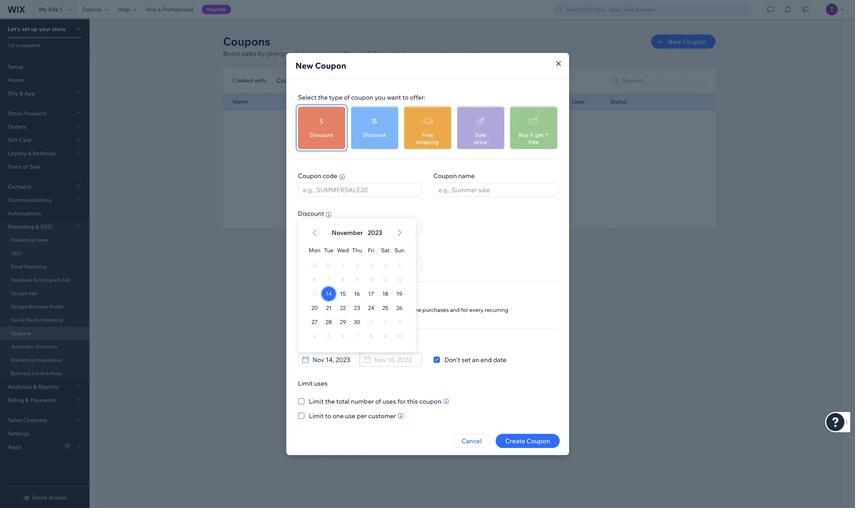 Task type: locate. For each thing, give the bounding box(es) containing it.
don't set an end date
[[444, 356, 506, 364]]

1 horizontal spatial and
[[450, 307, 460, 314]]

0 horizontal spatial home
[[8, 77, 23, 84]]

new
[[668, 38, 681, 46], [296, 60, 313, 71]]

0 vertical spatial google
[[11, 291, 27, 297]]

0 vertical spatial learn
[[403, 49, 419, 57]]

limit down limit uses
[[309, 398, 324, 406]]

1 horizontal spatial you
[[432, 189, 441, 196]]

use right will at the left
[[348, 307, 357, 314]]

quick
[[32, 494, 47, 502]]

discount for $
[[310, 132, 333, 139]]

1 horizontal spatial new
[[668, 38, 681, 46]]

1 horizontal spatial to
[[325, 412, 331, 420]]

0 vertical spatial set
[[21, 26, 30, 33]]

coupons inside sidebar element
[[11, 331, 31, 337]]

set
[[21, 26, 30, 33], [462, 356, 471, 364]]

1 vertical spatial home
[[35, 237, 48, 243]]

coupons link
[[0, 327, 90, 341]]

0 horizontal spatial and
[[359, 49, 370, 57]]

5 row from the top
[[307, 301, 406, 315]]

limit down "valid"
[[298, 380, 313, 388]]

google for google ads
[[11, 291, 27, 297]]

1 horizontal spatial of
[[344, 93, 350, 101]]

set inside sidebar element
[[21, 26, 30, 33]]

of
[[344, 93, 350, 101], [23, 163, 28, 170], [375, 398, 381, 406]]

coupons up sales
[[223, 35, 270, 48]]

Don't set an end date checkbox
[[433, 355, 506, 365]]

more down 23
[[352, 314, 365, 321]]

uses down the valid between
[[314, 380, 328, 388]]

limit for limit the total number of uses for this coupon
[[309, 398, 324, 406]]

setup link
[[0, 60, 90, 73]]

2 google from the top
[[11, 304, 27, 310]]

automations
[[8, 210, 41, 217]]

uses up "customer"
[[383, 398, 396, 406]]

7 row from the top
[[307, 330, 406, 344]]

discount right select
[[334, 98, 357, 105]]

to right 'apply'
[[314, 247, 320, 254]]

1 vertical spatial new coupon
[[296, 60, 346, 71]]

1 vertical spatial to
[[314, 247, 320, 254]]

marketing for integrations
[[11, 357, 34, 363]]

discount for %
[[363, 132, 386, 139]]

the inside checkbox
[[325, 398, 335, 406]]

to inside checkbox
[[325, 412, 331, 420]]

tue
[[324, 247, 333, 254]]

for inside checkbox
[[397, 398, 406, 406]]

row up 16
[[307, 273, 406, 287]]

1 vertical spatial coupons
[[11, 331, 31, 337]]

0 vertical spatial uses
[[314, 380, 328, 388]]

discounts
[[35, 344, 57, 350]]

seo down automations link
[[40, 223, 52, 231]]

1 horizontal spatial a
[[453, 189, 456, 196]]

coupons boost sales by giving customers special offers and discounts. learn more about coupons
[[223, 35, 481, 57]]

alert
[[329, 228, 384, 238]]

code
[[500, 98, 514, 105]]

coupons
[[456, 49, 481, 57]]

None field
[[274, 74, 369, 87], [411, 74, 465, 87], [307, 221, 419, 234], [310, 353, 357, 367], [372, 353, 419, 367], [274, 74, 369, 87], [411, 74, 465, 87], [307, 221, 419, 234], [310, 353, 357, 367], [372, 353, 419, 367]]

help button
[[113, 0, 141, 19]]

hire a professional link
[[141, 0, 198, 19]]

help
[[118, 6, 130, 13]]

discount down $ on the left top of the page
[[310, 132, 333, 139]]

0 vertical spatial the
[[318, 93, 328, 101]]

get
[[535, 132, 544, 139]]

row group
[[298, 259, 416, 353]]

2 horizontal spatial of
[[375, 398, 381, 406]]

1 vertical spatial the
[[325, 398, 335, 406]]

business
[[28, 304, 48, 310], [11, 371, 31, 377]]

learn right discounts.
[[403, 49, 419, 57]]

automatic
[[11, 344, 34, 350]]

26
[[396, 305, 402, 312]]

2 vertical spatial of
[[375, 398, 381, 406]]

1 vertical spatial this
[[407, 398, 418, 406]]

learn more about coupons link
[[403, 49, 481, 57]]

for left the every
[[461, 307, 468, 314]]

0 vertical spatial a
[[158, 6, 161, 13]]

row group containing 14
[[298, 259, 416, 353]]

set for don't
[[462, 356, 471, 364]]

this inside customers will use this coupon for one-time purchases and for every recurring purchase.
[[358, 307, 368, 314]]

marketing down profile
[[41, 317, 63, 323]]

marketing up facebook & instagram ads
[[24, 264, 47, 270]]

sun
[[394, 247, 404, 254]]

uses
[[314, 380, 328, 388], [383, 398, 396, 406]]

marketing down the automations
[[8, 223, 34, 231]]

0 vertical spatial you
[[375, 93, 385, 101]]

1 vertical spatial sale
[[29, 163, 40, 170]]

2 vertical spatial &
[[46, 371, 49, 377]]

1 vertical spatial and
[[450, 307, 460, 314]]

1 vertical spatial new
[[296, 60, 313, 71]]

don't
[[444, 356, 460, 364]]

new down search for tools, apps, help & more... field
[[668, 38, 681, 46]]

tuesday, november 14, 2023 cell
[[321, 287, 336, 301]]

e.g., SUMMERSALE20 field
[[301, 183, 419, 197]]

offers
[[340, 49, 357, 57]]

coupon for of
[[351, 93, 373, 101]]

1 horizontal spatial set
[[462, 356, 471, 364]]

apply
[[298, 247, 313, 254]]

1 vertical spatial uses
[[383, 398, 396, 406]]

to right want
[[402, 93, 409, 101]]

ads right instagram
[[62, 277, 70, 283]]

0 horizontal spatial this
[[358, 307, 368, 314]]

1 google from the top
[[11, 291, 27, 297]]

1 horizontal spatial more
[[421, 49, 436, 57]]

1 vertical spatial use
[[345, 412, 355, 420]]

marketing home link
[[0, 234, 90, 247]]

wed
[[337, 247, 349, 254]]

0 vertical spatial seo
[[40, 223, 52, 231]]

one-
[[398, 307, 410, 314]]

name
[[458, 172, 475, 180]]

settings link
[[0, 427, 90, 441]]

1 horizontal spatial for
[[397, 398, 406, 406]]

use left per
[[345, 412, 355, 420]]

this inside checkbox
[[407, 398, 418, 406]]

automatic discounts
[[11, 344, 57, 350]]

for right number
[[397, 398, 406, 406]]

set left the an
[[462, 356, 471, 364]]

learn
[[403, 49, 419, 57], [336, 314, 350, 321]]

more
[[50, 371, 62, 377]]

marketing down automatic
[[11, 357, 34, 363]]

you left "add"
[[432, 189, 441, 196]]

0 vertical spatial to
[[402, 93, 409, 101]]

0 vertical spatial business
[[28, 304, 48, 310]]

0 vertical spatial limit
[[298, 380, 313, 388]]

point of sale
[[8, 163, 40, 170]]

row down 23
[[307, 315, 406, 330]]

grid
[[298, 219, 416, 353]]

to for limit to one use per customer
[[325, 412, 331, 420]]

row down november
[[307, 240, 406, 259]]

1 vertical spatial google
[[11, 304, 27, 310]]

1 vertical spatial seo
[[11, 251, 21, 256]]

2 vertical spatial to
[[325, 412, 331, 420]]

0 vertical spatial this
[[358, 307, 368, 314]]

1 vertical spatial coupon
[[369, 307, 388, 314]]

discount up apply to
[[298, 210, 324, 218]]

buy x get y free
[[519, 132, 549, 146]]

1 horizontal spatial seo
[[40, 223, 52, 231]]

business up social media marketing
[[28, 304, 48, 310]]

row down thu
[[307, 259, 406, 273]]

free shipping
[[416, 132, 439, 146]]

Search... field
[[620, 74, 703, 87]]

e.g., Summer sale field
[[436, 183, 554, 197]]

home down the setup
[[8, 77, 23, 84]]

of right type
[[344, 93, 350, 101]]

4 row from the top
[[307, 287, 406, 301]]

28
[[325, 319, 332, 326]]

1 vertical spatial you
[[432, 189, 441, 196]]

new coupon button
[[651, 35, 716, 49]]

0 vertical spatial use
[[348, 307, 357, 314]]

1 vertical spatial ads
[[28, 291, 37, 297]]

google ads
[[11, 291, 37, 297]]

use inside checkbox
[[345, 412, 355, 420]]

uses inside checkbox
[[383, 398, 396, 406]]

for right 25
[[390, 307, 397, 314]]

1 vertical spatial set
[[462, 356, 471, 364]]

0 vertical spatial new coupon
[[668, 38, 706, 46]]

the left total
[[325, 398, 335, 406]]

to for apply to
[[314, 247, 320, 254]]

purchase.
[[309, 314, 334, 321]]

1 horizontal spatial uses
[[383, 398, 396, 406]]

1 horizontal spatial coupons
[[223, 35, 270, 48]]

coupon
[[683, 38, 706, 46], [315, 60, 346, 71], [298, 172, 321, 180], [433, 172, 457, 180], [526, 438, 550, 445]]

hire
[[146, 6, 157, 13]]

the
[[318, 93, 328, 101], [325, 398, 335, 406]]

2 vertical spatial limit
[[309, 412, 324, 420]]

coupons
[[223, 35, 270, 48], [11, 331, 31, 337]]

2 horizontal spatial to
[[402, 93, 409, 101]]

0 horizontal spatial you
[[375, 93, 385, 101]]

0 vertical spatial and
[[359, 49, 370, 57]]

& for marketing
[[35, 223, 39, 231]]

the for select
[[318, 93, 328, 101]]

you left want
[[375, 93, 385, 101]]

a right "hire"
[[158, 6, 161, 13]]

cancel
[[461, 438, 482, 445]]

%
[[372, 116, 377, 125]]

coupons inside coupons boost sales by giving customers special offers and discounts. learn more about coupons
[[223, 35, 270, 48]]

new down customers in the top left of the page
[[296, 60, 313, 71]]

0 horizontal spatial to
[[314, 247, 320, 254]]

you
[[375, 93, 385, 101], [432, 189, 441, 196]]

of right point
[[23, 163, 28, 170]]

0 horizontal spatial learn
[[336, 314, 350, 321]]

27
[[311, 319, 318, 326]]

0 vertical spatial coupons
[[223, 35, 270, 48]]

to left one
[[325, 412, 331, 420]]

marketing inside "popup button"
[[8, 223, 34, 231]]

of up "customer"
[[375, 398, 381, 406]]

set inside option
[[462, 356, 471, 364]]

0 vertical spatial coupon
[[351, 93, 373, 101]]

alert containing november
[[329, 228, 384, 238]]

coupon for this
[[369, 307, 388, 314]]

sale inside sale price
[[475, 132, 486, 139]]

quick access
[[32, 494, 67, 502]]

25
[[382, 305, 388, 312]]

0 horizontal spatial seo
[[11, 251, 21, 256]]

for
[[390, 307, 397, 314], [461, 307, 468, 314], [397, 398, 406, 406]]

learn inside coupons boost sales by giving customers special offers and discounts. learn more about coupons
[[403, 49, 419, 57]]

3 row from the top
[[307, 273, 406, 287]]

1 vertical spatial &
[[34, 277, 37, 283]]

will
[[339, 307, 347, 314]]

0 horizontal spatial coupons
[[11, 331, 31, 337]]

1 vertical spatial limit
[[309, 398, 324, 406]]

1 horizontal spatial learn
[[403, 49, 419, 57]]

1 vertical spatial of
[[23, 163, 28, 170]]

row containing 20
[[307, 301, 406, 315]]

0 horizontal spatial set
[[21, 26, 30, 33]]

row down 16
[[307, 301, 406, 315]]

new coupon
[[668, 38, 706, 46], [296, 60, 346, 71]]

row down 30
[[307, 330, 406, 344]]

0 horizontal spatial ads
[[28, 291, 37, 297]]

0 vertical spatial home
[[8, 77, 23, 84]]

discount for name
[[334, 98, 357, 105]]

facebook & instagram ads
[[11, 277, 70, 283]]

explore
[[82, 6, 102, 13]]

1 horizontal spatial ads
[[62, 277, 70, 283]]

created
[[233, 77, 253, 84]]

sale inside sidebar element
[[29, 163, 40, 170]]

google up "social"
[[11, 304, 27, 310]]

create coupon button
[[496, 434, 559, 449]]

seo link
[[0, 247, 90, 260]]

set left up
[[21, 26, 30, 33]]

coupon inside customers will use this coupon for one-time purchases and for every recurring purchase.
[[369, 307, 388, 314]]

& right facebook
[[34, 277, 37, 283]]

1 vertical spatial business
[[11, 371, 31, 377]]

& inside "popup button"
[[35, 223, 39, 231]]

google for google business profile
[[11, 304, 27, 310]]

email
[[11, 264, 23, 270]]

learn more
[[336, 314, 365, 321]]

coupons for coupons boost sales by giving customers special offers and discounts. learn more about coupons
[[223, 35, 270, 48]]

customers
[[309, 307, 337, 314]]

1 horizontal spatial new coupon
[[668, 38, 706, 46]]

discount down '%'
[[363, 132, 386, 139]]

the left type
[[318, 93, 328, 101]]

2 row from the top
[[307, 259, 406, 273]]

and right purchases
[[450, 307, 460, 314]]

row
[[307, 240, 406, 259], [307, 259, 406, 273], [307, 273, 406, 287], [307, 287, 406, 301], [307, 301, 406, 315], [307, 315, 406, 330], [307, 330, 406, 344]]

google down facebook
[[11, 291, 27, 297]]

status:
[[386, 77, 404, 84]]

1 horizontal spatial this
[[407, 398, 418, 406]]

valid between
[[298, 342, 339, 350]]

0 vertical spatial new
[[668, 38, 681, 46]]

this
[[358, 307, 368, 314], [407, 398, 418, 406]]

instagram
[[38, 277, 61, 283]]

2023
[[367, 229, 382, 237]]

2 horizontal spatial for
[[461, 307, 468, 314]]

coupon
[[351, 93, 373, 101], [369, 307, 388, 314], [419, 398, 441, 406]]

& up marketing home
[[35, 223, 39, 231]]

business left 'cards'
[[11, 371, 31, 377]]

marketing down marketing & seo
[[11, 237, 34, 243]]

home down marketing & seo "popup button"
[[35, 237, 48, 243]]

and inside coupons boost sales by giving customers special offers and discounts. learn more about coupons
[[359, 49, 370, 57]]

Limit the total number of uses for this coupon checkbox
[[298, 397, 441, 407]]

0 horizontal spatial sale
[[29, 163, 40, 170]]

1 vertical spatial more
[[352, 314, 365, 321]]

marketing integrations
[[11, 357, 62, 363]]

1 row from the top
[[307, 240, 406, 259]]

& left more
[[46, 371, 49, 377]]

0 vertical spatial &
[[35, 223, 39, 231]]

0 vertical spatial more
[[421, 49, 436, 57]]

1 horizontal spatial sale
[[475, 132, 486, 139]]

0 vertical spatial sale
[[475, 132, 486, 139]]

ads up google business profile on the bottom left of page
[[28, 291, 37, 297]]

professional
[[162, 6, 193, 13]]

Include subscriptions checkbox
[[298, 294, 371, 304]]

customer
[[368, 412, 396, 420]]

more left about
[[421, 49, 436, 57]]

point
[[8, 163, 21, 170]]

2 vertical spatial coupon
[[419, 398, 441, 406]]

row up 23
[[307, 287, 406, 301]]

coupon inside create coupon button
[[526, 438, 550, 445]]

0 vertical spatial of
[[344, 93, 350, 101]]

learn down the 22
[[336, 314, 350, 321]]

coupons up automatic
[[11, 331, 31, 337]]

a right "add"
[[453, 189, 456, 196]]

limit left one
[[309, 412, 324, 420]]

seo up email
[[11, 251, 21, 256]]

free
[[528, 139, 539, 146]]

a
[[158, 6, 161, 13], [453, 189, 456, 196]]

0 horizontal spatial of
[[23, 163, 28, 170]]

6 row from the top
[[307, 315, 406, 330]]

and right offers
[[359, 49, 370, 57]]



Task type: vqa. For each thing, say whether or not it's contained in the screenshot.
Get to Know Wix's AI button
no



Task type: describe. For each thing, give the bounding box(es) containing it.
business cards & more link
[[0, 367, 90, 381]]

marketing integrations link
[[0, 354, 90, 367]]

november
[[332, 229, 363, 237]]

my site 1
[[39, 6, 62, 13]]

fri
[[368, 247, 374, 254]]

marketing & seo button
[[0, 220, 90, 234]]

apply to
[[298, 247, 320, 254]]

discounts.
[[371, 49, 401, 57]]

google business profile
[[11, 304, 64, 310]]

the for limit
[[325, 398, 335, 406]]

type
[[428, 98, 440, 105]]

upgrade
[[206, 6, 226, 12]]

every
[[469, 307, 484, 314]]

select
[[298, 93, 317, 101]]

facebook & instagram ads link
[[0, 274, 90, 287]]

0 horizontal spatial for
[[390, 307, 397, 314]]

limit for limit to one use per customer
[[309, 412, 324, 420]]

coupon inside new coupon button
[[683, 38, 706, 46]]

set for let's
[[21, 26, 30, 33]]

23
[[354, 305, 360, 312]]

business cards & more
[[11, 371, 62, 377]]

marketing for home
[[11, 237, 34, 243]]

21
[[326, 305, 331, 312]]

0 horizontal spatial new coupon
[[296, 60, 346, 71]]

row containing 27
[[307, 315, 406, 330]]

18
[[382, 291, 388, 298]]

Search for tools, apps, help & more... field
[[563, 4, 747, 15]]

number
[[351, 398, 374, 406]]

coupons for coupons
[[11, 331, 31, 337]]

sales
[[242, 49, 257, 57]]

Limit to one use per customer checkbox
[[298, 412, 396, 421]]

20
[[311, 305, 318, 312]]

y
[[545, 132, 549, 139]]

about
[[437, 49, 455, 57]]

0 horizontal spatial more
[[352, 314, 365, 321]]

create coupon
[[505, 438, 550, 445]]

purchases
[[422, 307, 449, 314]]

limit to one use per customer
[[309, 412, 396, 420]]

email marketing link
[[0, 260, 90, 274]]

Choose one field
[[301, 256, 410, 270]]

code
[[323, 172, 337, 180]]

limit for limit uses
[[298, 380, 313, 388]]

seo inside marketing & seo "popup button"
[[40, 223, 52, 231]]

subscriptions
[[332, 295, 371, 303]]

of inside checkbox
[[375, 398, 381, 406]]

& for facebook
[[34, 277, 37, 283]]

of inside sidebar element
[[23, 163, 28, 170]]

hire a professional
[[146, 6, 193, 13]]

30
[[353, 319, 360, 326]]

customers
[[286, 49, 317, 57]]

google business profile link
[[0, 300, 90, 314]]

coupon inside limit the total number of uses for this coupon checkbox
[[419, 398, 441, 406]]

upgrade button
[[202, 5, 231, 14]]

sidebar element
[[0, 19, 90, 509]]

use inside customers will use this coupon for one-time purchases and for every recurring purchase.
[[348, 307, 357, 314]]

0 horizontal spatial uses
[[314, 380, 328, 388]]

end
[[481, 356, 492, 364]]

see
[[494, 189, 503, 196]]

store
[[52, 26, 66, 33]]

marketing for &
[[8, 223, 34, 231]]

0 horizontal spatial new
[[296, 60, 313, 71]]

grid containing november
[[298, 219, 416, 353]]

site
[[48, 6, 58, 13]]

marketing & seo
[[8, 223, 52, 231]]

here.
[[509, 189, 522, 196]]

1
[[60, 6, 62, 13]]

boost
[[223, 49, 240, 57]]

integrations
[[35, 357, 62, 363]]

14
[[325, 291, 332, 298]]

setup
[[8, 63, 23, 70]]

add
[[442, 189, 452, 196]]

buy
[[519, 132, 529, 139]]

1 horizontal spatial home
[[35, 237, 48, 243]]

free
[[422, 132, 433, 139]]

22
[[340, 305, 346, 312]]

your
[[39, 26, 51, 33]]

once you add a coupon, you'll see it here.
[[417, 189, 522, 196]]

row containing mon
[[307, 240, 406, 259]]

1 vertical spatial learn
[[336, 314, 350, 321]]

name
[[233, 98, 248, 105]]

more inside coupons boost sales by giving customers special offers and discounts. learn more about coupons
[[421, 49, 436, 57]]

by
[[258, 49, 265, 57]]

offer:
[[410, 93, 425, 101]]

coupon,
[[458, 189, 478, 196]]

1 vertical spatial a
[[453, 189, 456, 196]]

giving
[[267, 49, 285, 57]]

time
[[410, 307, 421, 314]]

0 vertical spatial ads
[[62, 277, 70, 283]]

total
[[336, 398, 349, 406]]

completed
[[16, 42, 40, 48]]

1/6
[[8, 42, 15, 48]]

thu
[[352, 247, 362, 254]]

automations link
[[0, 207, 90, 220]]

coupon code
[[298, 172, 337, 180]]

google ads link
[[0, 287, 90, 300]]

per
[[357, 412, 367, 420]]

between
[[314, 342, 339, 350]]

media
[[26, 317, 39, 323]]

price
[[474, 139, 487, 146]]

0 horizontal spatial a
[[158, 6, 161, 13]]

date
[[493, 356, 506, 364]]

let's
[[8, 26, 20, 33]]

sale price
[[474, 132, 487, 146]]

automatic discounts link
[[0, 341, 90, 354]]

row containing 14
[[307, 287, 406, 301]]

new coupon inside button
[[668, 38, 706, 46]]

email marketing
[[11, 264, 47, 270]]

and inside customers will use this coupon for one-time purchases and for every recurring purchase.
[[450, 307, 460, 314]]

facebook
[[11, 277, 33, 283]]

x
[[530, 132, 534, 139]]

new inside button
[[668, 38, 681, 46]]

shipping
[[416, 139, 439, 146]]

limit the total number of uses for this coupon
[[309, 398, 441, 406]]



